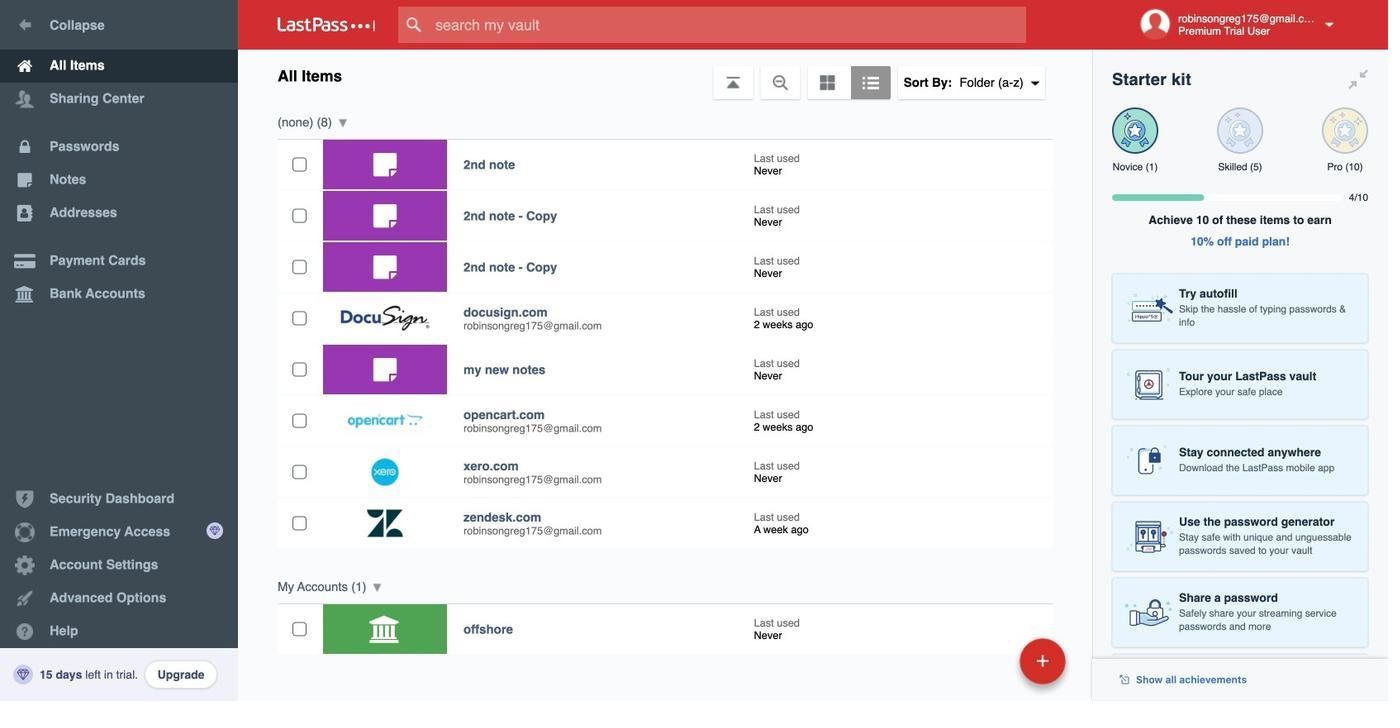 Task type: describe. For each thing, give the bounding box(es) containing it.
new item element
[[907, 637, 1072, 685]]

new item navigation
[[907, 633, 1076, 701]]

search my vault text field
[[398, 7, 1059, 43]]



Task type: locate. For each thing, give the bounding box(es) containing it.
main navigation navigation
[[0, 0, 238, 701]]

vault options navigation
[[238, 50, 1093, 99]]

lastpass image
[[278, 17, 375, 32]]

Search search field
[[398, 7, 1059, 43]]



